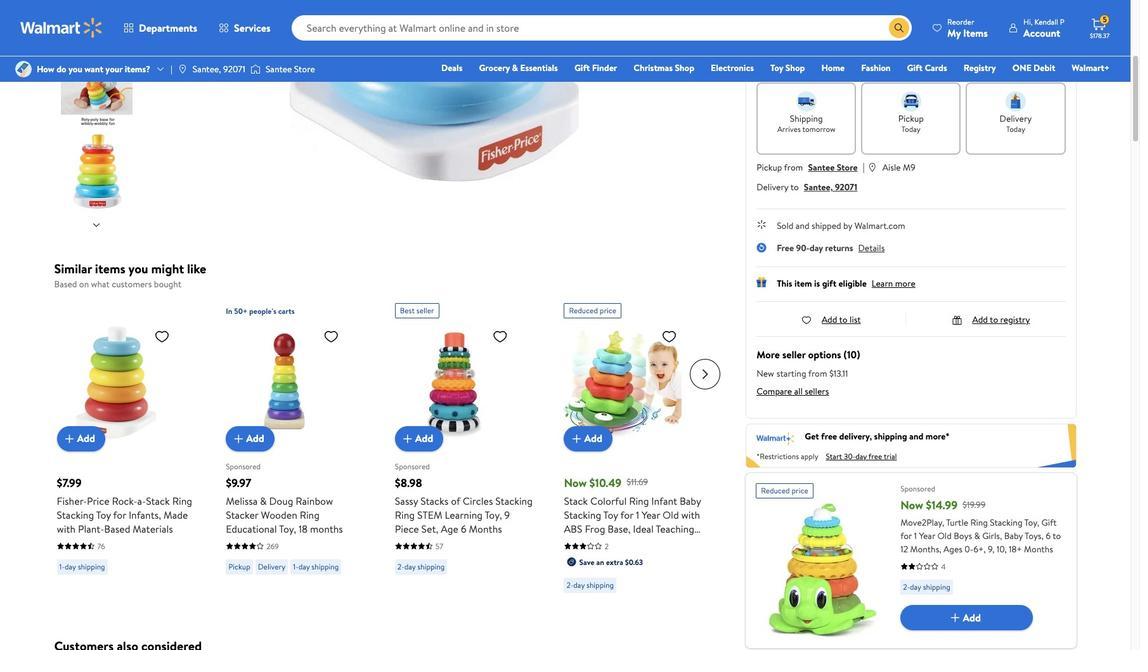 Task type: locate. For each thing, give the bounding box(es) containing it.
1 down move2play,
[[915, 530, 917, 542]]

with inside $7.99 fisher-price rock-a-stack ring stacking toy for infants, made with plant-based materials
[[57, 522, 76, 536]]

from up sellers
[[809, 367, 828, 380]]

Search search field
[[292, 15, 912, 41]]

2-day shipping down '57'
[[398, 561, 445, 572]]

1 vertical spatial seller
[[783, 348, 806, 362]]

price inside "product" group
[[600, 305, 617, 316]]

year up girls
[[642, 508, 661, 522]]

get free delivery, shipping and more*
[[805, 430, 950, 443]]

walmart plus image
[[757, 430, 795, 446]]

old inside the sponsored now $14.99 $19.99 move2play, turtle ring stacking toy, gift for 1 year old boys & girls, baby toys, 6 to 12 months, ages 0-6+, 9, 10, 18+ months
[[938, 530, 952, 542]]

with right infant
[[682, 508, 700, 522]]

2 vertical spatial pickup
[[229, 561, 250, 572]]

your for item?
[[845, 62, 867, 77]]

departments button
[[113, 13, 208, 43]]

1 horizontal spatial 6
[[1046, 530, 1051, 542]]

product group
[[57, 298, 198, 598], [226, 298, 367, 598], [395, 298, 536, 598], [564, 298, 706, 598]]

for for now
[[621, 508, 634, 522]]

add to cart image for 'fisher-price rock-a-stack ring stacking toy for infants, made with plant-based materials' image
[[62, 431, 77, 446]]

from up delivery to santee, 92071
[[785, 161, 803, 174]]

price
[[600, 305, 617, 316], [792, 485, 809, 496]]

1 vertical spatial price
[[792, 485, 809, 496]]

finder
[[592, 62, 617, 74]]

& up 6+,
[[975, 530, 981, 542]]

add button down 4
[[901, 605, 1034, 630]]

1 horizontal spatial 2-day shipping
[[567, 580, 614, 591]]

apply
[[801, 451, 819, 462]]

today down intent image for delivery
[[1007, 124, 1026, 134]]

do left home
[[782, 62, 795, 77]]

gift inside the sponsored now $14.99 $19.99 move2play, turtle ring stacking toy, gift for 1 year old boys & girls, baby toys, 6 to 12 months, ages 0-6+, 9, 10, 18+ months
[[1042, 516, 1057, 529]]

0 horizontal spatial seller
[[417, 305, 434, 316]]

gift left cards
[[908, 62, 923, 74]]

months left 9
[[469, 522, 502, 536]]

learn
[[872, 277, 894, 290]]

1 vertical spatial reduced price
[[761, 485, 809, 496]]

stack up materials
[[146, 494, 170, 508]]

year inside the sponsored now $14.99 $19.99 move2play, turtle ring stacking toy, gift for 1 year old boys & girls, baby toys, 6 to 12 months, ages 0-6+, 9, 10, 18+ months
[[920, 530, 936, 542]]

sponsored up $14.99
[[901, 483, 936, 494]]

1 inside the sponsored now $14.99 $19.99 move2play, turtle ring stacking toy, gift for 1 year old boys & girls, baby toys, 6 to 12 months, ages 0-6+, 9, 10, 18+ months
[[915, 530, 917, 542]]

santee down services
[[266, 63, 292, 75]]

now up move2play,
[[901, 497, 924, 513]]

 image left santee, 92071 at the top left of page
[[178, 64, 188, 74]]

0 horizontal spatial how
[[37, 63, 54, 75]]

1 horizontal spatial do
[[782, 62, 795, 77]]

toy left 'rock-'
[[96, 508, 111, 522]]

how for how do you want your item?
[[757, 62, 780, 77]]

0 horizontal spatial do
[[57, 63, 66, 75]]

0 vertical spatial seller
[[417, 305, 434, 316]]

0 vertical spatial pickup
[[899, 112, 924, 125]]

& left doug
[[260, 494, 267, 508]]

for inside $7.99 fisher-price rock-a-stack ring stacking toy for infants, made with plant-based materials
[[113, 508, 126, 522]]

2 horizontal spatial pickup
[[899, 112, 924, 125]]

debit
[[1034, 62, 1056, 74]]

in 50+ people's carts
[[226, 305, 295, 316]]

how right electronics
[[757, 62, 780, 77]]

ring
[[172, 494, 192, 508], [629, 494, 649, 508], [300, 508, 320, 522], [395, 508, 415, 522], [971, 516, 988, 529]]

items
[[95, 260, 125, 277]]

stack inside the now $10.49 $11.69 stack colorful ring infant baby stacking toy for 1 year old with abs frog base, ideal teaching gift to toddlers girls & boys
[[564, 494, 588, 508]]

1 horizontal spatial old
[[938, 530, 952, 542]]

options
[[809, 348, 842, 362]]

sponsored for $8.98
[[395, 461, 430, 472]]

0 horizontal spatial 1
[[636, 508, 640, 522]]

92071 down the santee store button
[[835, 181, 858, 194]]

product group containing $7.99
[[57, 298, 198, 598]]

add button for $9.97
[[226, 426, 275, 451]]

1-day shipping down "76"
[[59, 561, 105, 572]]

pickup for pickup
[[229, 561, 250, 572]]

might
[[151, 260, 184, 277]]

months down the toys, at the right of the page
[[1025, 543, 1054, 556]]

year inside the now $10.49 $11.69 stack colorful ring infant baby stacking toy for 1 year old with abs frog base, ideal teaching gift to toddlers girls & boys
[[642, 508, 661, 522]]

1 vertical spatial |
[[863, 160, 865, 174]]

from
[[785, 161, 803, 174], [809, 367, 828, 380]]

infants,
[[129, 508, 161, 522]]

0 vertical spatial reduced
[[569, 305, 598, 316]]

269
[[267, 541, 279, 552]]

get free delivery, shipping and more* banner
[[746, 424, 1077, 468]]

0 vertical spatial months
[[469, 522, 502, 536]]

year for $11.69
[[642, 508, 661, 522]]

and
[[796, 220, 810, 232], [910, 430, 924, 443]]

1 horizontal spatial based
[[104, 522, 130, 536]]

how
[[757, 62, 780, 77], [37, 63, 54, 75]]

you inside similar items you might like based on what customers bought
[[128, 260, 148, 277]]

0 vertical spatial reduced price
[[569, 305, 617, 316]]

&
[[512, 62, 518, 74], [260, 494, 267, 508], [975, 530, 981, 542], [658, 536, 664, 550]]

shipping up trial
[[875, 430, 908, 443]]

2 add to cart image from the left
[[569, 431, 585, 446]]

1 horizontal spatial pickup
[[757, 161, 783, 174]]

add button up $8.98
[[395, 426, 444, 451]]

one debit
[[1013, 62, 1056, 74]]

0 vertical spatial based
[[54, 278, 77, 291]]

pickup inside pickup from santee store |
[[757, 161, 783, 174]]

6 right age
[[461, 522, 467, 536]]

0 vertical spatial from
[[785, 161, 803, 174]]

2- inside now $14.99 group
[[904, 582, 910, 592]]

2 horizontal spatial for
[[901, 530, 912, 542]]

0 horizontal spatial 1-
[[59, 561, 65, 572]]

& right girls
[[658, 536, 664, 550]]

1 for now
[[915, 530, 917, 542]]

plant-
[[78, 522, 104, 536]]

best seller
[[400, 305, 434, 316]]

delivery for to
[[757, 181, 789, 194]]

now inside the sponsored now $14.99 $19.99 move2play, turtle ring stacking toy, gift for 1 year old boys & girls, baby toys, 6 to 12 months, ages 0-6+, 9, 10, 18+ months
[[901, 497, 924, 513]]

add button up $10.49
[[564, 426, 613, 451]]

2 vertical spatial delivery
[[258, 561, 286, 572]]

add
[[822, 313, 838, 326], [973, 313, 988, 326], [77, 432, 95, 446], [246, 432, 264, 446], [415, 432, 434, 446], [585, 432, 603, 446], [963, 611, 981, 625]]

toy, left 9
[[485, 508, 502, 522]]

2-day shipping down the save
[[567, 580, 614, 591]]

reduced price inside now $14.99 group
[[761, 485, 809, 496]]

0 horizontal spatial sponsored
[[226, 461, 261, 472]]

0 horizontal spatial |
[[171, 63, 172, 75]]

all
[[795, 385, 803, 398]]

services button
[[208, 13, 281, 43]]

& inside the now $10.49 $11.69 stack colorful ring infant baby stacking toy for 1 year old with abs frog base, ideal teaching gift to toddlers girls & boys
[[658, 536, 664, 550]]

old inside the now $10.49 $11.69 stack colorful ring infant baby stacking toy for 1 year old with abs frog base, ideal teaching gift to toddlers girls & boys
[[663, 508, 679, 522]]

1 horizontal spatial today
[[1007, 124, 1026, 134]]

2 1- from the left
[[293, 561, 299, 572]]

from inside 'more seller options (10) new starting from $13.11 compare all sellers'
[[809, 367, 828, 380]]

want for item?
[[818, 62, 843, 77]]

old
[[663, 508, 679, 522], [938, 530, 952, 542]]

toy, inside the sponsored $8.98 sassy stacks of circles stacking ring stem learning toy, 9 piece set, age 6  months
[[485, 508, 502, 522]]

1 horizontal spatial 2-
[[567, 580, 574, 591]]

2 horizontal spatial delivery
[[1000, 112, 1032, 125]]

1 product group from the left
[[57, 298, 198, 598]]

santee, down pickup from santee store |
[[804, 181, 833, 194]]

toy shop link
[[765, 61, 811, 75]]

0 horizontal spatial from
[[785, 161, 803, 174]]

based inside $7.99 fisher-price rock-a-stack ring stacking toy for infants, made with plant-based materials
[[104, 522, 130, 536]]

2 horizontal spatial you
[[798, 62, 816, 77]]

seller up starting
[[783, 348, 806, 362]]

1 horizontal spatial reduced price
[[761, 485, 809, 496]]

1 horizontal spatial 1-
[[293, 561, 299, 572]]

sponsored inside sponsored $9.97 melissa & doug rainbow stacker wooden ring educational toy, 18  months
[[226, 461, 261, 472]]

to left registry
[[990, 313, 999, 326]]

& inside the sponsored now $14.99 $19.99 move2play, turtle ring stacking toy, gift for 1 year old boys & girls, baby toys, 6 to 12 months, ages 0-6+, 9, 10, 18+ months
[[975, 530, 981, 542]]

stacking up girls,
[[990, 516, 1023, 529]]

 image
[[251, 63, 261, 75], [178, 64, 188, 74]]

1 horizontal spatial for
[[621, 508, 634, 522]]

christmas shop link
[[628, 61, 700, 75]]

1 horizontal spatial delivery
[[757, 181, 789, 194]]

with left the "plant-"
[[57, 522, 76, 536]]

day
[[810, 242, 823, 254], [856, 451, 867, 462], [65, 561, 76, 572], [299, 561, 310, 572], [405, 561, 416, 572], [574, 580, 585, 591], [910, 582, 922, 592]]

want left items?
[[85, 63, 103, 75]]

delivery up sold
[[757, 181, 789, 194]]

2 product group from the left
[[226, 298, 367, 598]]

to down pickup from santee store |
[[791, 181, 799, 194]]

old for $14.99
[[938, 530, 952, 542]]

1 inside the now $10.49 $11.69 stack colorful ring infant baby stacking toy for 1 year old with abs frog base, ideal teaching gift to toddlers girls & boys
[[636, 508, 640, 522]]

0 horizontal spatial you
[[69, 63, 82, 75]]

2 stack from the left
[[564, 494, 588, 508]]

1 vertical spatial 92071
[[835, 181, 858, 194]]

product group containing now $10.49
[[564, 298, 706, 598]]

and right sold
[[796, 220, 810, 232]]

shop right christmas
[[675, 62, 695, 74]]

0 horizontal spatial for
[[113, 508, 126, 522]]

made
[[164, 508, 188, 522]]

save
[[580, 557, 595, 567]]

christmas
[[634, 62, 673, 74]]

year
[[642, 508, 661, 522], [920, 530, 936, 542]]

ring down '$19.99'
[[971, 516, 988, 529]]

0 vertical spatial delivery
[[1000, 112, 1032, 125]]

1-
[[59, 561, 65, 572], [293, 561, 299, 572]]

1 vertical spatial now
[[901, 497, 924, 513]]

1 horizontal spatial store
[[837, 161, 858, 174]]

item
[[795, 277, 812, 290]]

old up ages
[[938, 530, 952, 542]]

gift up the save
[[564, 536, 582, 550]]

0 horizontal spatial today
[[902, 124, 921, 134]]

months
[[310, 522, 343, 536]]

0 horizontal spatial months
[[469, 522, 502, 536]]

what
[[91, 278, 110, 291]]

add button up $9.97
[[226, 426, 275, 451]]

toy, left "18" at bottom
[[279, 522, 296, 536]]

2 shop from the left
[[786, 62, 805, 74]]

year up months,
[[920, 530, 936, 542]]

santee
[[266, 63, 292, 75], [809, 161, 835, 174]]

santee, 92071 button
[[804, 181, 858, 194]]

1 horizontal spatial santee
[[809, 161, 835, 174]]

shipping down 4
[[924, 582, 951, 592]]

tomorrow
[[803, 124, 836, 134]]

toy right electronics link
[[771, 62, 784, 74]]

1 horizontal spatial year
[[920, 530, 936, 542]]

pickup up delivery to santee, 92071
[[757, 161, 783, 174]]

shipping arrives tomorrow
[[778, 112, 836, 134]]

1-day shipping down months
[[293, 561, 339, 572]]

boys
[[954, 530, 973, 542], [667, 536, 688, 550]]

1 horizontal spatial add to cart image
[[231, 431, 246, 446]]

1 vertical spatial santee
[[809, 161, 835, 174]]

more
[[757, 348, 780, 362]]

next image image
[[91, 220, 102, 230]]

0 horizontal spatial 92071
[[223, 63, 245, 75]]

seller right "best"
[[417, 305, 434, 316]]

sponsored inside the sponsored $8.98 sassy stacks of circles stacking ring stem learning toy, 9 piece set, age 6  months
[[395, 461, 430, 472]]

by
[[844, 220, 853, 232]]

1 horizontal spatial add to cart image
[[569, 431, 585, 446]]

1 horizontal spatial you
[[128, 260, 148, 277]]

baby
[[680, 494, 701, 508], [1005, 530, 1023, 542]]

delivery to santee, 92071
[[757, 181, 858, 194]]

customers
[[112, 278, 152, 291]]

you down walmart image
[[69, 63, 82, 75]]

santee, 92071
[[193, 63, 245, 75]]

stacking left base,
[[564, 508, 602, 522]]

to inside the sponsored now $14.99 $19.99 move2play, turtle ring stacking toy, gift for 1 year old boys & girls, baby toys, 6 to 12 months, ages 0-6+, 9, 10, 18+ months
[[1053, 530, 1062, 542]]

your
[[845, 62, 867, 77], [106, 63, 123, 75]]

0 horizontal spatial santee
[[266, 63, 292, 75]]

fisher-price rock-a-stack ring stacking toy with roly-poly base for infants - image 4 of 6 image
[[61, 53, 135, 127]]

50+
[[234, 305, 248, 316]]

2- for $8.98
[[398, 561, 405, 572]]

1 1- from the left
[[59, 561, 65, 572]]

more*
[[926, 430, 950, 443]]

0 vertical spatial price
[[600, 305, 617, 316]]

0 horizontal spatial based
[[54, 278, 77, 291]]

shipping down "76"
[[78, 561, 105, 572]]

old right ideal
[[663, 508, 679, 522]]

now $14.99 group
[[746, 473, 1077, 648]]

add to cart image
[[62, 431, 77, 446], [231, 431, 246, 446], [948, 610, 963, 625]]

gift up the toys, at the right of the page
[[1042, 516, 1057, 529]]

to left 2
[[584, 536, 593, 550]]

you left home
[[798, 62, 816, 77]]

0 horizontal spatial shop
[[675, 62, 695, 74]]

for inside the sponsored now $14.99 $19.99 move2play, turtle ring stacking toy, gift for 1 year old boys & girls, baby toys, 6 to 12 months, ages 0-6+, 9, 10, 18+ months
[[901, 530, 912, 542]]

stack up abs
[[564, 494, 588, 508]]

ring right 'infants,'
[[172, 494, 192, 508]]

old for $11.69
[[663, 508, 679, 522]]

hi, kendall p account
[[1024, 16, 1065, 40]]

to left "list"
[[840, 313, 848, 326]]

to for registry
[[990, 313, 999, 326]]

for up 12
[[901, 530, 912, 542]]

1 horizontal spatial baby
[[1005, 530, 1023, 542]]

2- for stack colorful ring infant baby stacking toy for 1 year old with abs frog base, ideal teaching gift to toddlers girls & boys
[[567, 580, 574, 591]]

baby right infant
[[680, 494, 701, 508]]

1 horizontal spatial boys
[[954, 530, 973, 542]]

0 horizontal spatial year
[[642, 508, 661, 522]]

ring down $11.69
[[629, 494, 649, 508]]

1 today from the left
[[902, 124, 921, 134]]

to right the toys, at the right of the page
[[1053, 530, 1062, 542]]

free left trial
[[869, 451, 883, 462]]

santee store button
[[809, 161, 858, 174]]

0 horizontal spatial price
[[600, 305, 617, 316]]

fisher-price rock-a-stack ring stacking toy with roly-poly base for infants - image 5 of 6 image
[[61, 134, 135, 209]]

reduced inside now $14.99 group
[[761, 485, 790, 496]]

today down intent image for pickup
[[902, 124, 921, 134]]

seller
[[417, 305, 434, 316], [783, 348, 806, 362]]

0 horizontal spatial 2-
[[398, 561, 405, 572]]

1 horizontal spatial with
[[682, 508, 700, 522]]

1 add to cart image from the left
[[400, 431, 415, 446]]

today inside the pickup today
[[902, 124, 921, 134]]

toys,
[[1025, 530, 1044, 542]]

seller inside "product" group
[[417, 305, 434, 316]]

2 horizontal spatial sponsored
[[901, 483, 936, 494]]

based
[[54, 278, 77, 291], [104, 522, 130, 536]]

sponsored up $8.98
[[395, 461, 430, 472]]

your right home
[[845, 62, 867, 77]]

toy, inside sponsored $9.97 melissa & doug rainbow stacker wooden ring educational toy, 18  months
[[279, 522, 296, 536]]

1 horizontal spatial shop
[[786, 62, 805, 74]]

add to list
[[822, 313, 861, 326]]

get
[[805, 430, 820, 443]]

1 horizontal spatial seller
[[783, 348, 806, 362]]

for inside the now $10.49 $11.69 stack colorful ring infant baby stacking toy for 1 year old with abs frog base, ideal teaching gift to toddlers girls & boys
[[621, 508, 634, 522]]

0 horizontal spatial reduced
[[569, 305, 598, 316]]

reorder my items
[[948, 16, 988, 40]]

hi,
[[1024, 16, 1033, 27]]

based down similar on the top left of the page
[[54, 278, 77, 291]]

| left 'aisle'
[[863, 160, 865, 174]]

2 horizontal spatial add to cart image
[[948, 610, 963, 625]]

delivery for today
[[1000, 112, 1032, 125]]

ring right wooden
[[300, 508, 320, 522]]

0 vertical spatial 1
[[636, 508, 640, 522]]

gift inside the now $10.49 $11.69 stack colorful ring infant baby stacking toy for 1 year old with abs frog base, ideal teaching gift to toddlers girls & boys
[[564, 536, 582, 550]]

pickup for pickup from santee store |
[[757, 161, 783, 174]]

stacking
[[496, 494, 533, 508], [57, 508, 94, 522], [564, 508, 602, 522], [990, 516, 1023, 529]]

0 horizontal spatial pickup
[[229, 561, 250, 572]]

your for items?
[[106, 63, 123, 75]]

toy
[[771, 62, 784, 74], [96, 508, 111, 522], [604, 508, 619, 522]]

how down walmart image
[[37, 63, 54, 75]]

0 horizontal spatial santee,
[[193, 63, 221, 75]]

intent image for shipping image
[[797, 91, 817, 112]]

0 horizontal spatial reduced price
[[569, 305, 617, 316]]

add to cart image for melissa & doug rainbow stacker wooden ring educational toy, 18  months image
[[231, 431, 246, 446]]

do down walmart image
[[57, 63, 66, 75]]

learning
[[445, 508, 483, 522]]

one
[[1013, 62, 1032, 74]]

electronics link
[[706, 61, 760, 75]]

sponsored $9.97 melissa & doug rainbow stacker wooden ring educational toy, 18  months
[[226, 461, 343, 536]]

grocery & essentials
[[479, 62, 558, 74]]

1 stack from the left
[[146, 494, 170, 508]]

pickup down the educational
[[229, 561, 250, 572]]

1 vertical spatial baby
[[1005, 530, 1023, 542]]

shipping down an
[[587, 580, 614, 591]]

ring inside sponsored $9.97 melissa & doug rainbow stacker wooden ring educational toy, 18  months
[[300, 508, 320, 522]]

santee,
[[193, 63, 221, 75], [804, 181, 833, 194]]

stacker
[[226, 508, 259, 522]]

0 vertical spatial now
[[564, 475, 587, 491]]

5 $178.37
[[1091, 14, 1110, 40]]

santee, down services popup button
[[193, 63, 221, 75]]

search icon image
[[895, 23, 905, 33]]

1 vertical spatial reduced
[[761, 485, 790, 496]]

sellers
[[805, 385, 829, 398]]

1 horizontal spatial 1
[[915, 530, 917, 542]]

delivery down intent image for delivery
[[1000, 112, 1032, 125]]

ring inside the now $10.49 $11.69 stack colorful ring infant baby stacking toy for 1 year old with abs frog base, ideal teaching gift to toddlers girls & boys
[[629, 494, 649, 508]]

stacking down $7.99 on the left of the page
[[57, 508, 94, 522]]

1 horizontal spatial sponsored
[[395, 461, 430, 472]]

 image left santee store
[[251, 63, 261, 75]]

57
[[436, 541, 444, 552]]

1 for $10.49
[[636, 508, 640, 522]]

*restrictions apply
[[757, 451, 819, 462]]

colorful
[[591, 494, 627, 508]]

2 horizontal spatial toy,
[[1025, 516, 1040, 529]]

1 vertical spatial based
[[104, 522, 130, 536]]

1 vertical spatial store
[[837, 161, 858, 174]]

sponsored up $9.97
[[226, 461, 261, 472]]

0 horizontal spatial  image
[[178, 64, 188, 74]]

2 today from the left
[[1007, 124, 1026, 134]]

92071 down services popup button
[[223, 63, 245, 75]]

stacking inside $7.99 fisher-price rock-a-stack ring stacking toy for infants, made with plant-based materials
[[57, 508, 94, 522]]

1 vertical spatial months
[[1025, 543, 1054, 556]]

grocery & essentials link
[[474, 61, 564, 75]]

0 horizontal spatial old
[[663, 508, 679, 522]]

& right grocery at the top left
[[512, 62, 518, 74]]

0 horizontal spatial 6
[[461, 522, 467, 536]]

reduced inside "product" group
[[569, 305, 598, 316]]

2-day shipping down 4
[[904, 582, 951, 592]]

add to cart image
[[400, 431, 415, 446], [569, 431, 585, 446]]

4 product group from the left
[[564, 298, 706, 598]]

price inside now $14.99 group
[[792, 485, 809, 496]]

boys right girls
[[667, 536, 688, 550]]

18
[[299, 522, 308, 536]]

1 vertical spatial delivery
[[757, 181, 789, 194]]

santee up santee, 92071 button on the top right of the page
[[809, 161, 835, 174]]

boys down the turtle
[[954, 530, 973, 542]]

sassy
[[395, 494, 418, 508]]

baby up 18+
[[1005, 530, 1023, 542]]

now left $10.49
[[564, 475, 587, 491]]

0 horizontal spatial store
[[294, 63, 315, 75]]

1 horizontal spatial from
[[809, 367, 828, 380]]

$7.99
[[57, 475, 82, 491]]

1 vertical spatial from
[[809, 367, 828, 380]]

0 horizontal spatial your
[[106, 63, 123, 75]]

to for santee,
[[791, 181, 799, 194]]

toy, up the toys, at the right of the page
[[1025, 516, 1040, 529]]

1 vertical spatial and
[[910, 430, 924, 443]]

more
[[896, 277, 916, 290]]

services
[[234, 21, 271, 35]]

 image
[[15, 61, 32, 77]]

similar
[[54, 260, 92, 277]]

1 shop from the left
[[675, 62, 695, 74]]

6 right the toys, at the right of the page
[[1046, 530, 1051, 542]]

new
[[757, 367, 775, 380]]

eligible
[[839, 277, 867, 290]]

today inside the delivery today
[[1007, 124, 1026, 134]]

to
[[791, 181, 799, 194], [840, 313, 848, 326], [990, 313, 999, 326], [1053, 530, 1062, 542], [584, 536, 593, 550]]

delivery down 269
[[258, 561, 286, 572]]

free right get
[[822, 430, 838, 443]]

| right items?
[[171, 63, 172, 75]]

0 vertical spatial 92071
[[223, 63, 245, 75]]

0 vertical spatial year
[[642, 508, 661, 522]]

0 vertical spatial baby
[[680, 494, 701, 508]]

fisher-
[[57, 494, 87, 508]]

1 vertical spatial free
[[869, 451, 883, 462]]

for up toddlers at the right of the page
[[621, 508, 634, 522]]

you for how do you want your items?
[[69, 63, 82, 75]]

0 horizontal spatial 2-day shipping
[[398, 561, 445, 572]]

add inside now $14.99 group
[[963, 611, 981, 625]]

1 vertical spatial 1
[[915, 530, 917, 542]]

seller inside 'more seller options (10) new starting from $13.11 compare all sellers'
[[783, 348, 806, 362]]

turtle
[[947, 516, 969, 529]]

do for how do you want your items?
[[57, 63, 66, 75]]

2-
[[398, 561, 405, 572], [567, 580, 574, 591], [904, 582, 910, 592]]

to for list
[[840, 313, 848, 326]]

add for stack colorful ring infant baby stacking toy for 1 year old with abs frog base, ideal teaching gift to toddlers girls & boys's add button
[[585, 432, 603, 446]]

pickup
[[899, 112, 924, 125], [757, 161, 783, 174], [229, 561, 250, 572]]

3 product group from the left
[[395, 298, 536, 598]]

for left 'infants,'
[[113, 508, 126, 522]]

shop up intent image for shipping
[[786, 62, 805, 74]]

92071
[[223, 63, 245, 75], [835, 181, 858, 194]]

1 horizontal spatial santee,
[[804, 181, 833, 194]]

ring left 'stem'
[[395, 508, 415, 522]]

and left more*
[[910, 430, 924, 443]]

intent image for pickup image
[[901, 91, 922, 112]]

day inside now $14.99 group
[[910, 582, 922, 592]]

p
[[1061, 16, 1065, 27]]



Task type: vqa. For each thing, say whether or not it's contained in the screenshot.
topmost Year
yes



Task type: describe. For each thing, give the bounding box(es) containing it.
2 horizontal spatial toy
[[771, 62, 784, 74]]

now inside the now $10.49 $11.69 stack colorful ring infant baby stacking toy for 1 year old with abs frog base, ideal teaching gift to toddlers girls & boys
[[564, 475, 587, 491]]

cards
[[925, 62, 948, 74]]

add to cart image for now
[[569, 431, 585, 446]]

melissa
[[226, 494, 258, 508]]

compare all sellers button
[[757, 385, 829, 398]]

0 vertical spatial |
[[171, 63, 172, 75]]

toy inside $7.99 fisher-price rock-a-stack ring stacking toy for infants, made with plant-based materials
[[96, 508, 111, 522]]

fisher-price rock-a-stack ring stacking toy with roly-poly base for infants - image 3 of 6 image
[[61, 0, 135, 45]]

pickup today
[[899, 112, 924, 134]]

materials
[[133, 522, 173, 536]]

6 inside the sponsored $8.98 sassy stacks of circles stacking ring stem learning toy, 9 piece set, age 6  months
[[461, 522, 467, 536]]

up to sixty percent off deals. shop now. image
[[757, 20, 1066, 49]]

stacking inside the now $10.49 $11.69 stack colorful ring infant baby stacking toy for 1 year old with abs frog base, ideal teaching gift to toddlers girls & boys
[[564, 508, 602, 522]]

ages
[[944, 543, 963, 556]]

toddlers
[[596, 536, 633, 550]]

deals
[[442, 62, 463, 74]]

clear search field text image
[[874, 23, 884, 33]]

boys inside the sponsored now $14.99 $19.99 move2play, turtle ring stacking toy, gift for 1 year old boys & girls, baby toys, 6 to 12 months, ages 0-6+, 9, 10, 18+ months
[[954, 530, 973, 542]]

product group containing $9.97
[[226, 298, 367, 598]]

day inside get free delivery, shipping and more* banner
[[856, 451, 867, 462]]

stack inside $7.99 fisher-price rock-a-stack ring stacking toy for infants, made with plant-based materials
[[146, 494, 170, 508]]

to inside the now $10.49 $11.69 stack colorful ring infant baby stacking toy for 1 year old with abs frog base, ideal teaching gift to toddlers girls & boys
[[584, 536, 593, 550]]

add button for $8.98
[[395, 426, 444, 451]]

& inside sponsored $9.97 melissa & doug rainbow stacker wooden ring educational toy, 18  months
[[260, 494, 267, 508]]

items
[[964, 26, 988, 40]]

ring inside the sponsored $8.98 sassy stacks of circles stacking ring stem learning toy, 9 piece set, age 6  months
[[395, 508, 415, 522]]

0 vertical spatial santee,
[[193, 63, 221, 75]]

reorder
[[948, 16, 975, 27]]

months,
[[911, 543, 942, 556]]

deals link
[[436, 61, 468, 75]]

shop for christmas shop
[[675, 62, 695, 74]]

$9.97
[[226, 475, 251, 491]]

$11.69
[[627, 476, 648, 489]]

free
[[777, 242, 794, 254]]

months inside the sponsored now $14.99 $19.99 move2play, turtle ring stacking toy, gift for 1 year old boys & girls, baby toys, 6 to 12 months, ages 0-6+, 9, 10, 18+ months
[[1025, 543, 1054, 556]]

seller for more
[[783, 348, 806, 362]]

from inside pickup from santee store |
[[785, 161, 803, 174]]

10,
[[997, 543, 1007, 556]]

gift cards link
[[902, 61, 953, 75]]

today for delivery
[[1007, 124, 1026, 134]]

grocery
[[479, 62, 510, 74]]

fisher-price rock-a-stack ring stacking toy with roly-poly base for infants image
[[232, 0, 638, 181]]

based inside similar items you might like based on what customers bought
[[54, 278, 77, 291]]

shipping down months
[[312, 561, 339, 572]]

add to favorites list, fisher-price rock-a-stack ring stacking toy for infants, made with plant-based materials image
[[154, 328, 170, 344]]

0 vertical spatial store
[[294, 63, 315, 75]]

circles
[[463, 494, 493, 508]]

2-day shipping inside now $14.99 group
[[904, 582, 951, 592]]

shop for toy shop
[[786, 62, 805, 74]]

move2play, turtle ring stacking toy, gift for 1 year old boys & girls, baby toys, 6 to 12 months, ages 0-6+, 9, 10, 18+ months image
[[756, 504, 891, 638]]

electronics
[[711, 62, 754, 74]]

abs
[[564, 522, 583, 536]]

santee store
[[266, 63, 315, 75]]

delivery today
[[1000, 112, 1032, 134]]

add to cart image inside now $14.99 group
[[948, 610, 963, 625]]

(10)
[[844, 348, 861, 362]]

1 horizontal spatial |
[[863, 160, 865, 174]]

6 inside the sponsored now $14.99 $19.99 move2play, turtle ring stacking toy, gift for 1 year old boys & girls, baby toys, 6 to 12 months, ages 0-6+, 9, 10, 18+ months
[[1046, 530, 1051, 542]]

infant
[[652, 494, 678, 508]]

sponsored inside the sponsored now $14.99 $19.99 move2play, turtle ring stacking toy, gift for 1 year old boys & girls, baby toys, 6 to 12 months, ages 0-6+, 9, 10, 18+ months
[[901, 483, 936, 494]]

home link
[[816, 61, 851, 75]]

pickup from santee store |
[[757, 160, 865, 174]]

1 horizontal spatial free
[[869, 451, 883, 462]]

baby inside the sponsored now $14.99 $19.99 move2play, turtle ring stacking toy, gift for 1 year old boys & girls, baby toys, 6 to 12 months, ages 0-6+, 9, 10, 18+ months
[[1005, 530, 1023, 542]]

ring inside $7.99 fisher-price rock-a-stack ring stacking toy for infants, made with plant-based materials
[[172, 494, 192, 508]]

aisle m9
[[883, 161, 916, 174]]

add button for stack colorful ring infant baby stacking toy for 1 year old with abs frog base, ideal teaching gift to toddlers girls & boys
[[564, 426, 613, 451]]

a-
[[137, 494, 146, 508]]

stack colorful ring infant baby stacking toy for 1 year old with abs frog base, ideal teaching gift to toddlers girls & boys image
[[564, 323, 682, 441]]

toy shop
[[771, 62, 805, 74]]

sassy stacks of circles stacking ring stem learning toy, 9 piece set, age 6  months image
[[395, 323, 513, 441]]

christmas shop
[[634, 62, 695, 74]]

sponsored now $14.99 $19.99 move2play, turtle ring stacking toy, gift for 1 year old boys & girls, baby toys, 6 to 12 months, ages 0-6+, 9, 10, 18+ months
[[901, 483, 1062, 556]]

30-
[[844, 451, 856, 462]]

m9
[[903, 161, 916, 174]]

pickup for pickup today
[[899, 112, 924, 125]]

 image for santee store
[[251, 63, 261, 75]]

Walmart Site-Wide search field
[[292, 15, 912, 41]]

add for add button for $8.98
[[415, 432, 434, 446]]

stacking inside the sponsored now $14.99 $19.99 move2play, turtle ring stacking toy, gift for 1 year old boys & girls, baby toys, 6 to 12 months, ages 0-6+, 9, 10, 18+ months
[[990, 516, 1023, 529]]

shipped
[[812, 220, 842, 232]]

seller for best
[[417, 305, 434, 316]]

5
[[1103, 14, 1108, 25]]

you for how do you want your item?
[[798, 62, 816, 77]]

how for how do you want your items?
[[37, 63, 54, 75]]

toy, for $8.98
[[485, 508, 502, 522]]

stacking inside the sponsored $8.98 sassy stacks of circles stacking ring stem learning toy, 9 piece set, age 6  months
[[496, 494, 533, 508]]

year for $14.99
[[920, 530, 936, 542]]

shipping inside now $14.99 group
[[924, 582, 951, 592]]

price for add button inside the now $14.99 group
[[792, 485, 809, 496]]

store inside pickup from santee store |
[[837, 161, 858, 174]]

gift finder link
[[569, 61, 623, 75]]

fisher-price rock-a-stack ring stacking toy for infants, made with plant-based materials image
[[57, 323, 175, 441]]

learn more button
[[872, 277, 916, 290]]

walmart+
[[1072, 62, 1110, 74]]

shipping down '57'
[[418, 561, 445, 572]]

with inside the now $10.49 $11.69 stack colorful ring infant baby stacking toy for 1 year old with abs frog base, ideal teaching gift to toddlers girls & boys
[[682, 508, 700, 522]]

add to favorites list, sassy stacks of circles stacking ring stem learning toy, 9 piece set, age 6  months image
[[493, 328, 508, 344]]

essentials
[[520, 62, 558, 74]]

want for items?
[[85, 63, 103, 75]]

$8.98
[[395, 475, 422, 491]]

start
[[826, 451, 843, 462]]

 image for santee, 92071
[[178, 64, 188, 74]]

add for add button over $7.99 on the left of the page
[[77, 432, 95, 446]]

18+
[[1009, 543, 1023, 556]]

today for pickup
[[902, 124, 921, 134]]

like
[[187, 260, 206, 277]]

next slide for similar items you might like list image
[[690, 359, 721, 389]]

add to cart image for sponsored
[[400, 431, 415, 446]]

2-day shipping for stack colorful ring infant baby stacking toy for 1 year old with abs frog base, ideal teaching gift to toddlers girls & boys
[[567, 580, 614, 591]]

boys inside the now $10.49 $11.69 stack colorful ring infant baby stacking toy for 1 year old with abs frog base, ideal teaching gift to toddlers girls & boys
[[667, 536, 688, 550]]

$0.63
[[625, 557, 643, 567]]

add button inside now $14.99 group
[[901, 605, 1034, 630]]

shipping inside banner
[[875, 430, 908, 443]]

walmart.com
[[855, 220, 906, 232]]

toy, for $9.97
[[279, 522, 296, 536]]

gifting made easy image
[[757, 277, 767, 287]]

reduced for stack colorful ring infant baby stacking toy for 1 year old with abs frog base, ideal teaching gift to toddlers girls & boys's add button
[[569, 305, 598, 316]]

set,
[[422, 522, 439, 536]]

stacks
[[421, 494, 449, 508]]

0 vertical spatial and
[[796, 220, 810, 232]]

intent image for delivery image
[[1006, 91, 1026, 112]]

gift left finder
[[575, 62, 590, 74]]

1 1-day shipping from the left
[[59, 561, 105, 572]]

months inside the sponsored $8.98 sassy stacks of circles stacking ring stem learning toy, 9 piece set, age 6  months
[[469, 522, 502, 536]]

76
[[97, 541, 105, 552]]

add to favorites list, stack colorful ring infant baby stacking toy for 1 year old with abs frog base, ideal teaching gift to toddlers girls & boys image
[[662, 328, 677, 344]]

2 1-day shipping from the left
[[293, 561, 339, 572]]

add to registry button
[[953, 313, 1031, 326]]

returns
[[826, 242, 854, 254]]

6+,
[[974, 543, 986, 556]]

sponsored for $9.97
[[226, 461, 261, 472]]

do for how do you want your item?
[[782, 62, 795, 77]]

walmart image
[[20, 18, 103, 38]]

how do you want your item?
[[757, 62, 898, 77]]

is
[[815, 277, 821, 290]]

add button up $7.99 on the left of the page
[[57, 426, 105, 451]]

educational
[[226, 522, 277, 536]]

and inside banner
[[910, 430, 924, 443]]

$14.99
[[926, 497, 958, 513]]

one debit link
[[1007, 61, 1062, 75]]

people's
[[249, 305, 277, 316]]

on
[[79, 278, 89, 291]]

melissa & doug rainbow stacker wooden ring educational toy, 18  months image
[[226, 323, 344, 441]]

90-
[[796, 242, 810, 254]]

0 horizontal spatial free
[[822, 430, 838, 443]]

this
[[777, 277, 793, 290]]

delivery inside "product" group
[[258, 561, 286, 572]]

toy inside the now $10.49 $11.69 stack colorful ring infant baby stacking toy for 1 year old with abs frog base, ideal teaching gift to toddlers girls & boys
[[604, 508, 619, 522]]

registry link
[[958, 61, 1002, 75]]

sold
[[777, 220, 794, 232]]

fashion
[[862, 62, 891, 74]]

add for $9.97's add button
[[246, 432, 264, 446]]

add to registry
[[973, 313, 1031, 326]]

compare
[[757, 385, 793, 398]]

0 vertical spatial santee
[[266, 63, 292, 75]]

add to favorites list, melissa & doug rainbow stacker wooden ring educational toy, 18  months image
[[324, 328, 339, 344]]

product group containing $8.98
[[395, 298, 536, 598]]

2
[[605, 541, 609, 552]]

save an extra $0.63
[[580, 557, 643, 567]]

toy, inside the sponsored now $14.99 $19.99 move2play, turtle ring stacking toy, gift for 1 year old boys & girls, baby toys, 6 to 12 months, ages 0-6+, 9, 10, 18+ months
[[1025, 516, 1040, 529]]

ring inside the sponsored now $14.99 $19.99 move2play, turtle ring stacking toy, gift for 1 year old boys & girls, baby toys, 6 to 12 months, ages 0-6+, 9, 10, 18+ months
[[971, 516, 988, 529]]

you for similar items you might like based on what customers bought
[[128, 260, 148, 277]]

departments
[[139, 21, 197, 35]]

items?
[[125, 63, 150, 75]]

an
[[597, 557, 605, 567]]

2-day shipping for $8.98
[[398, 561, 445, 572]]

of
[[451, 494, 461, 508]]

for for sponsored
[[901, 530, 912, 542]]

baby inside the now $10.49 $11.69 stack colorful ring infant baby stacking toy for 1 year old with abs frog base, ideal teaching gift to toddlers girls & boys
[[680, 494, 701, 508]]

price for stack colorful ring infant baby stacking toy for 1 year old with abs frog base, ideal teaching gift to toddlers girls & boys's add button
[[600, 305, 617, 316]]

santee inside pickup from santee store |
[[809, 161, 835, 174]]

*restrictions
[[757, 451, 799, 462]]

account
[[1024, 26, 1061, 40]]

free 90-day returns details
[[777, 242, 885, 254]]

add for add button inside the now $14.99 group
[[963, 611, 981, 625]]

12
[[901, 543, 909, 556]]

reduced for add button inside the now $14.99 group
[[761, 485, 790, 496]]



